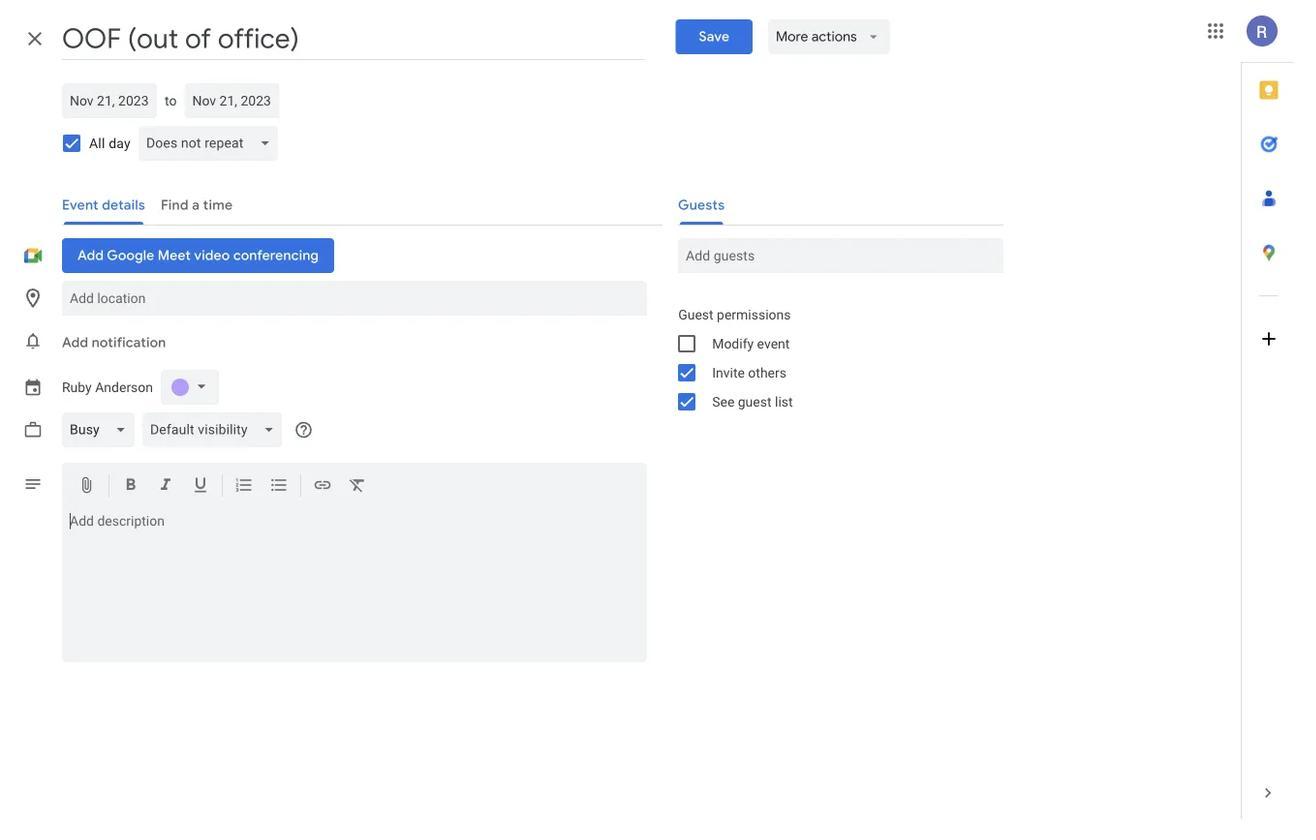 Task type: locate. For each thing, give the bounding box(es) containing it.
Guests text field
[[686, 238, 996, 273]]

add notification button
[[54, 320, 174, 366]]

modify
[[712, 336, 754, 352]]

more
[[776, 28, 809, 46]]

End date text field
[[192, 89, 272, 112]]

save button
[[676, 19, 753, 54]]

guest permissions
[[678, 307, 791, 323]]

formatting options toolbar
[[62, 463, 647, 510]]

day
[[109, 135, 131, 151]]

None field
[[138, 126, 286, 161], [62, 413, 142, 448], [142, 413, 290, 448], [138, 126, 286, 161], [62, 413, 142, 448], [142, 413, 290, 448]]

Title text field
[[62, 17, 645, 60]]

see
[[712, 394, 735, 410]]

add
[[62, 334, 88, 352]]

ruby anderson
[[62, 380, 153, 396]]

italic image
[[156, 476, 175, 498]]

more actions arrow_drop_down
[[776, 28, 883, 46]]

invite
[[712, 365, 745, 381]]

group
[[663, 300, 1004, 417]]

guest
[[738, 394, 772, 410]]

Start date text field
[[70, 89, 149, 112]]

to
[[165, 93, 177, 109]]

bulleted list image
[[269, 476, 289, 498]]

ruby
[[62, 380, 92, 396]]

tab list
[[1242, 63, 1295, 766]]

permissions
[[717, 307, 791, 323]]

Description text field
[[62, 514, 647, 659]]

save
[[699, 28, 730, 46]]

group containing guest permissions
[[663, 300, 1004, 417]]

numbered list image
[[234, 476, 254, 498]]

insert link image
[[313, 476, 332, 498]]



Task type: vqa. For each thing, say whether or not it's contained in the screenshot.
November 2023 to the top
no



Task type: describe. For each thing, give the bounding box(es) containing it.
guest
[[678, 307, 714, 323]]

Location text field
[[70, 281, 640, 316]]

bold image
[[121, 476, 140, 498]]

event
[[757, 336, 790, 352]]

others
[[748, 365, 787, 381]]

add notification
[[62, 334, 166, 352]]

see guest list
[[712, 394, 793, 410]]

underline image
[[191, 476, 210, 498]]

actions
[[812, 28, 857, 46]]

all
[[89, 135, 105, 151]]

invite others
[[712, 365, 787, 381]]

list
[[775, 394, 793, 410]]

arrow_drop_down
[[865, 28, 883, 46]]

modify event
[[712, 336, 790, 352]]

all day
[[89, 135, 131, 151]]

notification
[[92, 334, 166, 352]]

remove formatting image
[[348, 476, 367, 498]]

anderson
[[95, 380, 153, 396]]



